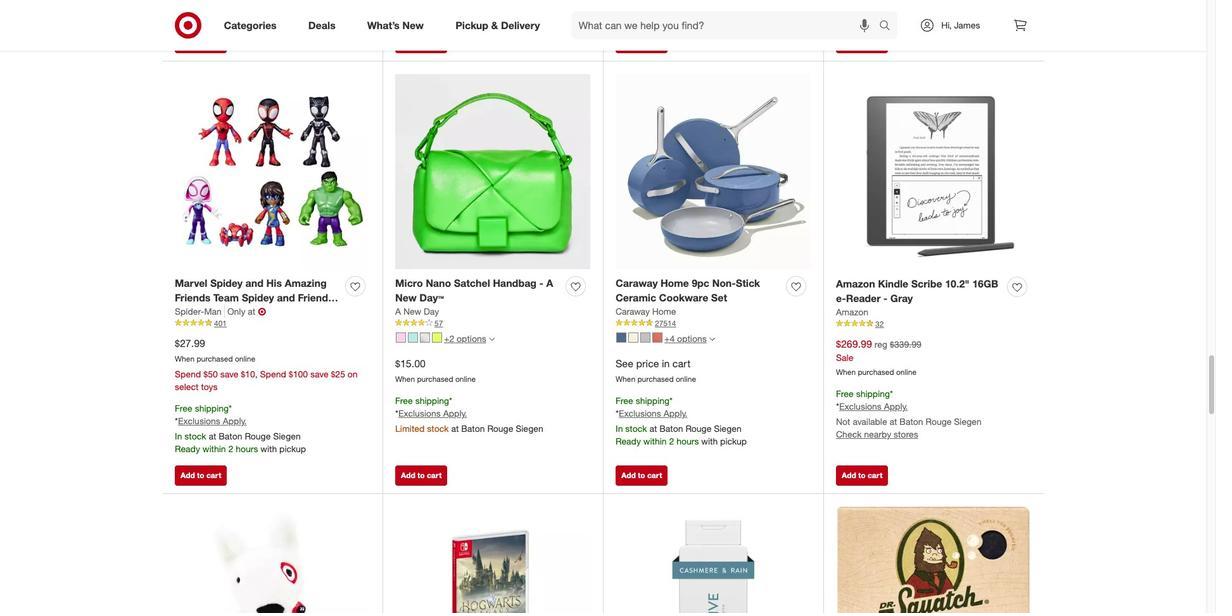 Task type: vqa. For each thing, say whether or not it's contained in the screenshot.
Micro Nano Satchel Handbag - A New Day™ Free
yes



Task type: locate. For each thing, give the bounding box(es) containing it.
caraway home 9pc non-stick ceramic cookware set link
[[616, 276, 781, 305]]

caraway
[[616, 277, 658, 290], [616, 306, 650, 317]]

1 horizontal spatial friends
[[298, 291, 334, 304]]

ready
[[616, 11, 641, 22], [616, 436, 641, 447], [175, 444, 200, 454]]

online up free shipping * * exclusions apply. limited stock at  baton rouge siegen
[[455, 374, 476, 384]]

0 horizontal spatial and
[[245, 277, 263, 290]]

at inside free shipping * * exclusions apply. limited stock at  baton rouge siegen
[[451, 423, 459, 434]]

exclusions down see price in cart when purchased online
[[619, 408, 661, 419]]

shipping down see price in cart when purchased online
[[636, 395, 669, 406]]

hours
[[676, 11, 699, 22], [676, 436, 699, 447], [236, 444, 258, 454]]

1 vertical spatial spidey
[[242, 291, 274, 304]]

light blue image
[[408, 332, 418, 342]]

amazon for amazon kindle scribe 10.2" 16gb e-reader - gray
[[836, 277, 875, 290]]

hi,
[[941, 20, 952, 30]]

2 caraway from the top
[[616, 306, 650, 317]]

1 amazon from the top
[[836, 277, 875, 290]]

rouge for set
[[686, 423, 711, 434]]

spidey up ¬
[[242, 291, 274, 304]]

online
[[235, 354, 255, 363], [896, 367, 916, 377], [455, 374, 476, 384], [676, 374, 696, 384]]

dr. squatch men's all natural bar soap - pine tar - 5oz image
[[836, 506, 1032, 613], [836, 506, 1032, 613]]

0 vertical spatial caraway
[[616, 277, 658, 290]]

2 save from the left
[[310, 368, 328, 379]]

spend up select
[[175, 368, 201, 379]]

$27.99 when purchased online spend $50 save $10, spend $100 save $25 on select toys
[[175, 337, 358, 392]]

0 horizontal spatial save
[[220, 368, 238, 379]]

team
[[213, 291, 239, 304]]

friends
[[175, 291, 211, 304], [298, 291, 334, 304]]

siegen for micro nano satchel handbag - a new day™
[[516, 423, 543, 434]]

free shipping * * exclusions apply. in stock at  baton rouge siegen ready within 2 hours with pickup
[[616, 395, 747, 447], [175, 403, 306, 454]]

+4 options button
[[611, 329, 721, 349]]

man
[[204, 306, 222, 317]]

spend right '$10,' on the left bottom
[[260, 368, 286, 379]]

purchased down reg
[[858, 367, 894, 377]]

home up 27514
[[652, 306, 676, 317]]

with for marvel spidey and his amazing friends team spidey and friends figure collection 7pk (target exclusive)
[[261, 444, 277, 454]]

native body wash - cashmere & rain - sulfate free - 18 fl oz image
[[616, 506, 811, 613], [616, 506, 811, 613]]

online inside $15.00 when purchased online
[[455, 374, 476, 384]]

0 horizontal spatial options
[[457, 333, 486, 344]]

$339.99
[[890, 339, 921, 350]]

1 vertical spatial new
[[395, 291, 417, 304]]

satchel
[[454, 277, 490, 290]]

in
[[616, 423, 623, 434], [175, 431, 182, 442]]

exclusions apply. button up limited
[[398, 408, 467, 420]]

at right limited
[[451, 423, 459, 434]]

shipping down $15.00 when purchased online
[[415, 395, 449, 406]]

free shipping * * exclusions apply. in stock at  baton rouge siegen ready within 2 hours with pickup for online
[[175, 403, 306, 454]]

0 horizontal spatial free shipping * * exclusions apply. in stock at  baton rouge siegen ready within 2 hours with pickup
[[175, 403, 306, 454]]

siegen
[[954, 416, 982, 427], [516, 423, 543, 434], [714, 423, 742, 434], [273, 431, 301, 442]]

delivery
[[501, 19, 540, 31]]

caraway for caraway home
[[616, 306, 650, 317]]

exclusions apply. button
[[839, 401, 908, 413], [398, 408, 467, 420], [619, 408, 687, 420], [178, 415, 247, 428]]

rouge for -
[[926, 416, 952, 427]]

see price in cart when purchased online
[[616, 357, 696, 384]]

micro
[[395, 277, 423, 290]]

free shipping * * exclusions apply. not available at baton rouge siegen check nearby stores
[[836, 388, 982, 440]]

2 horizontal spatial stock
[[625, 423, 647, 434]]

baton for set
[[659, 423, 683, 434]]

siegen for caraway home 9pc non-stick ceramic cookware set
[[714, 423, 742, 434]]

1 horizontal spatial save
[[310, 368, 328, 379]]

apply. up "stores"
[[884, 401, 908, 412]]

at
[[248, 306, 255, 317], [890, 416, 897, 427], [451, 423, 459, 434], [649, 423, 657, 434], [209, 431, 216, 442]]

sale
[[836, 352, 853, 363]]

caraway inside caraway home 9pc non-stick ceramic cookware set
[[616, 277, 658, 290]]

apply. for spidey
[[223, 416, 247, 427]]

when down $27.99
[[175, 354, 195, 363]]

target 10'' bullseye plush dog (target exclusive) image
[[175, 506, 370, 613], [175, 506, 370, 613]]

ready for marvel spidey and his amazing friends team spidey and friends figure collection 7pk (target exclusive)
[[175, 444, 200, 454]]

401
[[214, 318, 227, 328]]

apply. down see price in cart when purchased online
[[664, 408, 687, 419]]

$25
[[331, 368, 345, 379]]

micro nano satchel handbag - a new day™
[[395, 277, 553, 304]]

exclusions apply. button down toys
[[178, 415, 247, 428]]

marvel spidey and his amazing friends team spidey and friends figure collection 7pk (target exclusive) image
[[175, 74, 370, 269], [175, 74, 370, 269]]

free inside free shipping * * exclusions apply. not available at baton rouge siegen check nearby stores
[[836, 388, 854, 399]]

collection
[[208, 306, 257, 318]]

when inside see price in cart when purchased online
[[616, 374, 635, 384]]

1 horizontal spatial spend
[[260, 368, 286, 379]]

friends up spider-
[[175, 291, 211, 304]]

exclusive)
[[175, 320, 223, 333]]

new for what's
[[402, 19, 424, 31]]

free inside free shipping * * exclusions apply. limited stock at  baton rouge siegen
[[395, 395, 413, 406]]

free up not
[[836, 388, 854, 399]]

apply. inside free shipping * * exclusions apply. limited stock at  baton rouge siegen
[[443, 408, 467, 419]]

apply. inside free shipping * * exclusions apply. not available at baton rouge siegen check nearby stores
[[884, 401, 908, 412]]

exclusions apply. button for micro nano satchel handbag - a new day™
[[398, 408, 467, 420]]

free up limited
[[395, 395, 413, 406]]

new down micro
[[395, 291, 417, 304]]

baton inside free shipping * * exclusions apply. not available at baton rouge siegen check nearby stores
[[900, 416, 923, 427]]

shipping down toys
[[195, 403, 229, 413]]

hours for caraway home 9pc non-stick ceramic cookware set
[[676, 436, 699, 447]]

apply. down $15.00 when purchased online
[[443, 408, 467, 419]]

shipping up available
[[856, 388, 890, 399]]

1 vertical spatial caraway
[[616, 306, 650, 317]]

rouge inside free shipping * * exclusions apply. not available at baton rouge siegen check nearby stores
[[926, 416, 952, 427]]

amazon kindle scribe 10.2" 16gb e-reader - gray link
[[836, 277, 1002, 306]]

shipping for caraway home 9pc non-stick ceramic cookware set
[[636, 395, 669, 406]]

0 horizontal spatial a
[[395, 306, 401, 317]]

- left gray
[[883, 292, 888, 305]]

see
[[616, 357, 633, 370]]

1 horizontal spatial in
[[616, 423, 623, 434]]

exclusions up available
[[839, 401, 882, 412]]

free shipping * * exclusions apply. in stock at  baton rouge siegen ready within 2 hours with pickup down see price in cart when purchased online
[[616, 395, 747, 447]]

marvel spidey and his amazing friends team spidey and friends figure collection 7pk (target exclusive)
[[175, 277, 334, 333]]

stock inside free shipping * * exclusions apply. limited stock at  baton rouge siegen
[[427, 423, 449, 434]]

0 vertical spatial new
[[402, 19, 424, 31]]

scribe
[[911, 277, 942, 290]]

0 horizontal spatial stock
[[184, 431, 206, 442]]

What can we help you find? suggestions appear below search field
[[571, 11, 882, 39]]

shipping inside free shipping * * exclusions apply. not available at baton rouge siegen check nearby stores
[[856, 388, 890, 399]]

exclusions
[[839, 401, 882, 412], [398, 408, 441, 419], [619, 408, 661, 419], [178, 416, 220, 427]]

0 horizontal spatial friends
[[175, 291, 211, 304]]

0 vertical spatial -
[[539, 277, 543, 290]]

1 horizontal spatial free shipping * * exclusions apply. in stock at  baton rouge siegen ready within 2 hours with pickup
[[616, 395, 747, 447]]

home
[[660, 277, 689, 290], [652, 306, 676, 317]]

* down select
[[175, 416, 178, 427]]

spidey up team
[[210, 277, 243, 290]]

cream image
[[628, 332, 638, 342]]

set
[[711, 291, 727, 304]]

amazon for amazon
[[836, 306, 868, 317]]

when inside the $27.99 when purchased online spend $50 save $10, spend $100 save $25 on select toys
[[175, 354, 195, 363]]

amazon kindle scribe 10.2" 16gb e-reader - gray image
[[836, 74, 1032, 270], [836, 74, 1032, 270]]

2 options from the left
[[677, 333, 707, 344]]

0 vertical spatial amazon
[[836, 277, 875, 290]]

* down $15.00 when purchased online
[[449, 395, 452, 406]]

ready for caraway home 9pc non-stick ceramic cookware set
[[616, 436, 641, 447]]

add
[[181, 38, 195, 48], [621, 38, 636, 48], [842, 38, 856, 48], [181, 470, 195, 480], [401, 470, 415, 480], [621, 470, 636, 480], [842, 470, 856, 480]]

1 options from the left
[[457, 333, 486, 344]]

when down $15.00
[[395, 374, 415, 384]]

pickup & delivery
[[455, 19, 540, 31]]

free shipping * * exclusions apply. in stock at  baton rouge siegen ready within 2 hours with pickup down toys
[[175, 403, 306, 454]]

exclusions down toys
[[178, 416, 220, 427]]

within for marvel spidey and his amazing friends team spidey and friends figure collection 7pk (target exclusive)
[[203, 444, 226, 454]]

what's
[[367, 19, 400, 31]]

1 vertical spatial amazon
[[836, 306, 868, 317]]

a new day link
[[395, 305, 439, 318]]

free for caraway home 9pc non-stick ceramic cookware set
[[616, 395, 633, 406]]

and
[[245, 277, 263, 290], [277, 291, 295, 304]]

baton inside free shipping * * exclusions apply. limited stock at  baton rouge siegen
[[461, 423, 485, 434]]

micro nano satchel handbag - a new day™ image
[[395, 74, 590, 269], [395, 74, 590, 269]]

search
[[874, 20, 904, 33]]

marvel spidey and his amazing friends team spidey and friends figure collection 7pk (target exclusive) link
[[175, 276, 340, 333]]

1 horizontal spatial options
[[677, 333, 707, 344]]

1 horizontal spatial a
[[546, 277, 553, 290]]

and up (target
[[277, 291, 295, 304]]

1 caraway from the top
[[616, 277, 658, 290]]

amazon inside amazon kindle scribe 10.2" 16gb e-reader - gray
[[836, 277, 875, 290]]

online up '$10,' on the left bottom
[[235, 354, 255, 363]]

$10,
[[241, 368, 258, 379]]

caraway up ceramic
[[616, 277, 658, 290]]

day™
[[419, 291, 444, 304]]

amazon up reader
[[836, 277, 875, 290]]

slate image
[[616, 332, 626, 342]]

marvel
[[175, 277, 207, 290]]

stock down see price in cart when purchased online
[[625, 423, 647, 434]]

cart
[[206, 38, 221, 48], [647, 38, 662, 48], [868, 38, 882, 48], [673, 357, 690, 370], [206, 470, 221, 480], [427, 470, 442, 480], [647, 470, 662, 480], [868, 470, 882, 480]]

exclusions for micro nano satchel handbag - a new day™
[[398, 408, 441, 419]]

* up not
[[836, 401, 839, 412]]

shipping for amazon kindle scribe 10.2" 16gb e-reader - gray
[[856, 388, 890, 399]]

free for marvel spidey and his amazing friends team spidey and friends figure collection 7pk (target exclusive)
[[175, 403, 192, 413]]

stock right limited
[[427, 423, 449, 434]]

free down select
[[175, 403, 192, 413]]

free
[[836, 388, 854, 399], [395, 395, 413, 406], [616, 395, 633, 406], [175, 403, 192, 413]]

1 vertical spatial -
[[883, 292, 888, 305]]

amazon
[[836, 277, 875, 290], [836, 306, 868, 317]]

save left $25
[[310, 368, 328, 379]]

0 vertical spatial a
[[546, 277, 553, 290]]

$269.99 reg $339.99 sale when purchased online
[[836, 338, 921, 377]]

all colors + 4 more colors element
[[709, 335, 715, 343]]

apply. for set
[[664, 408, 687, 419]]

exclusions up limited
[[398, 408, 441, 419]]

a up the light pink image
[[395, 306, 401, 317]]

day
[[424, 306, 439, 317]]

2 amazon from the top
[[836, 306, 868, 317]]

27514
[[655, 318, 676, 328]]

exclusions inside free shipping * * exclusions apply. limited stock at  baton rouge siegen
[[398, 408, 441, 419]]

$15.00
[[395, 357, 426, 370]]

purchased
[[197, 354, 233, 363], [858, 367, 894, 377], [417, 374, 453, 384], [637, 374, 674, 384]]

when down the sale
[[836, 367, 856, 377]]

options left "all colors + 4 more colors" element at the right of page
[[677, 333, 707, 344]]

baton
[[900, 416, 923, 427], [461, 423, 485, 434], [659, 423, 683, 434], [219, 431, 242, 442]]

2 vertical spatial new
[[403, 306, 421, 317]]

online inside the $27.99 when purchased online spend $50 save $10, spend $100 save $25 on select toys
[[235, 354, 255, 363]]

online inside the $269.99 reg $339.99 sale when purchased online
[[896, 367, 916, 377]]

friends down amazing
[[298, 291, 334, 304]]

0 horizontal spatial in
[[175, 431, 182, 442]]

amazon down reader
[[836, 306, 868, 317]]

at down toys
[[209, 431, 216, 442]]

0 horizontal spatial spend
[[175, 368, 201, 379]]

at up "stores"
[[890, 416, 897, 427]]

purchased down $15.00
[[417, 374, 453, 384]]

options left "all colors + 2 more colors" element
[[457, 333, 486, 344]]

new left 'day'
[[403, 306, 421, 317]]

stock
[[427, 423, 449, 434], [625, 423, 647, 434], [184, 431, 206, 442]]

siegen inside free shipping * * exclusions apply. limited stock at  baton rouge siegen
[[516, 423, 543, 434]]

1 vertical spatial home
[[652, 306, 676, 317]]

apply.
[[884, 401, 908, 412], [443, 408, 467, 419], [664, 408, 687, 419], [223, 416, 247, 427]]

1 horizontal spatial and
[[277, 291, 295, 304]]

home up 'cookware'
[[660, 277, 689, 290]]

at down see price in cart when purchased online
[[649, 423, 657, 434]]

-
[[539, 277, 543, 290], [883, 292, 888, 305]]

1 spend from the left
[[175, 368, 201, 379]]

siegen inside free shipping * * exclusions apply. not available at baton rouge siegen check nearby stores
[[954, 416, 982, 427]]

apply. down '$10,' on the left bottom
[[223, 416, 247, 427]]

shipping inside free shipping * * exclusions apply. limited stock at  baton rouge siegen
[[415, 395, 449, 406]]

siegen for amazon kindle scribe 10.2" 16gb e-reader - gray
[[954, 416, 982, 427]]

caraway down ceramic
[[616, 306, 650, 317]]

apply. for day™
[[443, 408, 467, 419]]

rouge inside free shipping * * exclusions apply. limited stock at  baton rouge siegen
[[487, 423, 513, 434]]

free shipping * * exclusions apply. limited stock at  baton rouge siegen
[[395, 395, 543, 434]]

spend
[[175, 368, 201, 379], [260, 368, 286, 379]]

a right handbag
[[546, 277, 553, 290]]

1 horizontal spatial -
[[883, 292, 888, 305]]

0 horizontal spatial -
[[539, 277, 543, 290]]

when down see
[[616, 374, 635, 384]]

when inside the $269.99 reg $339.99 sale when purchased online
[[836, 367, 856, 377]]

online down +4 options
[[676, 374, 696, 384]]

+4 options
[[664, 333, 707, 344]]

hogwarts legacy - nintendo switch image
[[395, 506, 590, 613], [395, 506, 590, 613]]

2 for marvel spidey and his amazing friends team spidey and friends figure collection 7pk (target exclusive)
[[228, 444, 233, 454]]

- right handbag
[[539, 277, 543, 290]]

and left his
[[245, 277, 263, 290]]

home inside caraway home 9pc non-stick ceramic cookware set
[[660, 277, 689, 290]]

figure
[[175, 306, 205, 318]]

exclusions inside free shipping * * exclusions apply. not available at baton rouge siegen check nearby stores
[[839, 401, 882, 412]]

free down see
[[616, 395, 633, 406]]

spidey
[[210, 277, 243, 290], [242, 291, 274, 304]]

exclusions apply. button down see price in cart when purchased online
[[619, 408, 687, 420]]

purchased down price at the right bottom of page
[[637, 374, 674, 384]]

at for $15.00
[[451, 423, 459, 434]]

exclusions apply. button up available
[[839, 401, 908, 413]]

online down the $339.99
[[896, 367, 916, 377]]

a inside micro nano satchel handbag - a new day™
[[546, 277, 553, 290]]

purchased up $50 at the left bottom of the page
[[197, 354, 233, 363]]

0 vertical spatial home
[[660, 277, 689, 290]]

in for price
[[616, 423, 623, 434]]

2 spend from the left
[[260, 368, 286, 379]]

stock down select
[[184, 431, 206, 442]]

exclusions for amazon kindle scribe 10.2" 16gb e-reader - gray
[[839, 401, 882, 412]]

caraway home 9pc non-stick ceramic cookware set image
[[616, 74, 811, 269], [616, 74, 811, 269]]

at left ¬
[[248, 306, 255, 317]]

limited
[[395, 423, 425, 434]]

what's new
[[367, 19, 424, 31]]

1 horizontal spatial stock
[[427, 423, 449, 434]]

in
[[662, 357, 670, 370]]

new right 'what's'
[[402, 19, 424, 31]]

free shipping * * exclusions apply. in stock at  baton rouge siegen ready within 2 hours with pickup for cart
[[616, 395, 747, 447]]

save right $50 at the left bottom of the page
[[220, 368, 238, 379]]

baton for day™
[[461, 423, 485, 434]]

add to cart button
[[175, 33, 227, 53], [616, 33, 668, 53], [836, 33, 888, 53], [175, 465, 227, 486], [395, 465, 447, 486], [616, 465, 668, 486], [836, 465, 888, 486]]



Task type: describe. For each thing, give the bounding box(es) containing it.
32 link
[[836, 318, 1032, 330]]

silver image
[[420, 332, 430, 342]]

ready within 2 hours with pickup
[[616, 11, 747, 22]]

check
[[836, 429, 862, 440]]

within for caraway home 9pc non-stick ceramic cookware set
[[643, 436, 667, 447]]

spider-man link
[[175, 305, 225, 318]]

amazing
[[285, 277, 327, 290]]

+2 options
[[444, 333, 486, 344]]

apply. for -
[[884, 401, 908, 412]]

cart inside see price in cart when purchased online
[[673, 357, 690, 370]]

7pk
[[260, 306, 277, 318]]

micro nano satchel handbag - a new day™ link
[[395, 276, 561, 305]]

not
[[836, 416, 850, 427]]

handbag
[[493, 277, 537, 290]]

1 save from the left
[[220, 368, 238, 379]]

pickup for marvel spidey and his amazing friends team spidey and friends figure collection 7pk (target exclusive)
[[279, 444, 306, 454]]

select
[[175, 381, 199, 392]]

401 link
[[175, 318, 370, 329]]

9pc
[[692, 277, 709, 290]]

what's new link
[[356, 11, 440, 39]]

27514 link
[[616, 318, 811, 329]]

at inside free shipping * * exclusions apply. not available at baton rouge siegen check nearby stores
[[890, 416, 897, 427]]

ceramic
[[616, 291, 656, 304]]

toys
[[201, 381, 218, 392]]

exclusions apply. button for caraway home 9pc non-stick ceramic cookware set
[[619, 408, 687, 420]]

search button
[[874, 11, 904, 42]]

reader
[[846, 292, 881, 305]]

+2 options button
[[390, 329, 500, 349]]

¬
[[258, 305, 266, 318]]

categories
[[224, 19, 277, 31]]

at for $27.99
[[209, 431, 216, 442]]

+2
[[444, 333, 454, 344]]

baton for spidey
[[219, 431, 242, 442]]

2 friends from the left
[[298, 291, 334, 304]]

free for micro nano satchel handbag - a new day™
[[395, 395, 413, 406]]

pickup & delivery link
[[445, 11, 556, 39]]

available
[[853, 416, 887, 427]]

baton for -
[[900, 416, 923, 427]]

10.2"
[[945, 277, 969, 290]]

stick
[[736, 277, 760, 290]]

pickup for caraway home 9pc non-stick ceramic cookware set
[[720, 436, 747, 447]]

deals link
[[297, 11, 351, 39]]

* down the $269.99 reg $339.99 sale when purchased online
[[890, 388, 893, 399]]

stores
[[894, 429, 918, 440]]

(target
[[280, 306, 313, 318]]

all colors + 4 more colors image
[[709, 337, 715, 342]]

57
[[434, 318, 443, 328]]

$100
[[289, 368, 308, 379]]

* down the $27.99 when purchased online spend $50 save $10, spend $100 save $25 on select toys
[[229, 403, 232, 413]]

all colors + 2 more colors element
[[489, 335, 494, 343]]

$15.00 when purchased online
[[395, 357, 476, 384]]

exclusions apply. button for marvel spidey and his amazing friends team spidey and friends figure collection 7pk (target exclusive)
[[178, 415, 247, 428]]

online inside see price in cart when purchased online
[[676, 374, 696, 384]]

hours for marvel spidey and his amazing friends team spidey and friends figure collection 7pk (target exclusive)
[[236, 444, 258, 454]]

57 link
[[395, 318, 590, 329]]

on
[[348, 368, 358, 379]]

exclusions for marvel spidey and his amazing friends team spidey and friends figure collection 7pk (target exclusive)
[[178, 416, 220, 427]]

+4
[[664, 333, 675, 344]]

purchased inside the $27.99 when purchased online spend $50 save $10, spend $100 save $25 on select toys
[[197, 354, 233, 363]]

* down see price in cart when purchased online
[[669, 395, 673, 406]]

purchased inside see price in cart when purchased online
[[637, 374, 674, 384]]

- inside amazon kindle scribe 10.2" 16gb e-reader - gray
[[883, 292, 888, 305]]

pickup
[[455, 19, 488, 31]]

categories link
[[213, 11, 292, 39]]

0 vertical spatial spidey
[[210, 277, 243, 290]]

* down see
[[616, 408, 619, 419]]

exclusions for caraway home 9pc non-stick ceramic cookware set
[[619, 408, 661, 419]]

amazon kindle scribe 10.2" 16gb e-reader - gray
[[836, 277, 998, 305]]

spider-man only at ¬
[[175, 305, 266, 318]]

shipping for micro nano satchel handbag - a new day™
[[415, 395, 449, 406]]

at inside spider-man only at ¬
[[248, 306, 255, 317]]

32
[[875, 319, 884, 329]]

0 vertical spatial and
[[245, 277, 263, 290]]

james
[[954, 20, 980, 30]]

with for caraway home 9pc non-stick ceramic cookware set
[[701, 436, 718, 447]]

new for a
[[403, 306, 421, 317]]

at for see
[[649, 423, 657, 434]]

1 vertical spatial and
[[277, 291, 295, 304]]

price
[[636, 357, 659, 370]]

check nearby stores button
[[836, 428, 918, 441]]

deals
[[308, 19, 336, 31]]

1 vertical spatial a
[[395, 306, 401, 317]]

siegen for marvel spidey and his amazing friends team spidey and friends figure collection 7pk (target exclusive)
[[273, 431, 301, 442]]

kindle
[[878, 277, 908, 290]]

cookware
[[659, 291, 708, 304]]

a new day
[[395, 306, 439, 317]]

home for caraway home 9pc non-stick ceramic cookware set
[[660, 277, 689, 290]]

caraway home
[[616, 306, 676, 317]]

home for caraway home
[[652, 306, 676, 317]]

light pink image
[[396, 332, 406, 342]]

purchased inside $15.00 when purchased online
[[417, 374, 453, 384]]

rouge for day™
[[487, 423, 513, 434]]

e-
[[836, 292, 846, 305]]

rouge for spidey
[[245, 431, 271, 442]]

$27.99
[[175, 337, 205, 350]]

amazon link
[[836, 306, 868, 318]]

perracotta image
[[652, 332, 662, 342]]

yellow image
[[432, 332, 442, 342]]

&
[[491, 19, 498, 31]]

caraway home link
[[616, 305, 676, 318]]

caraway for caraway home 9pc non-stick ceramic cookware set
[[616, 277, 658, 290]]

options for cart
[[677, 333, 707, 344]]

$269.99
[[836, 338, 872, 350]]

reg
[[874, 339, 887, 350]]

gray
[[890, 292, 913, 305]]

caraway home 9pc non-stick ceramic cookware set
[[616, 277, 760, 304]]

free for amazon kindle scribe 10.2" 16gb e-reader - gray
[[836, 388, 854, 399]]

exclusions apply. button for amazon kindle scribe 10.2" 16gb e-reader - gray
[[839, 401, 908, 413]]

stock for see price in cart
[[625, 423, 647, 434]]

only
[[227, 306, 245, 317]]

non-
[[712, 277, 736, 290]]

$50
[[204, 368, 218, 379]]

nearby
[[864, 429, 891, 440]]

options for online
[[457, 333, 486, 344]]

in for when
[[175, 431, 182, 442]]

gray image
[[640, 332, 650, 342]]

when inside $15.00 when purchased online
[[395, 374, 415, 384]]

his
[[266, 277, 282, 290]]

stock for $15.00
[[427, 423, 449, 434]]

* up limited
[[395, 408, 398, 419]]

all colors + 2 more colors image
[[489, 337, 494, 342]]

purchased inside the $269.99 reg $339.99 sale when purchased online
[[858, 367, 894, 377]]

shipping for marvel spidey and his amazing friends team spidey and friends figure collection 7pk (target exclusive)
[[195, 403, 229, 413]]

- inside micro nano satchel handbag - a new day™
[[539, 277, 543, 290]]

2 for caraway home 9pc non-stick ceramic cookware set
[[669, 436, 674, 447]]

spider-
[[175, 306, 204, 317]]

hi, james
[[941, 20, 980, 30]]

nano
[[426, 277, 451, 290]]

new inside micro nano satchel handbag - a new day™
[[395, 291, 417, 304]]

1 friends from the left
[[175, 291, 211, 304]]

16gb
[[972, 277, 998, 290]]



